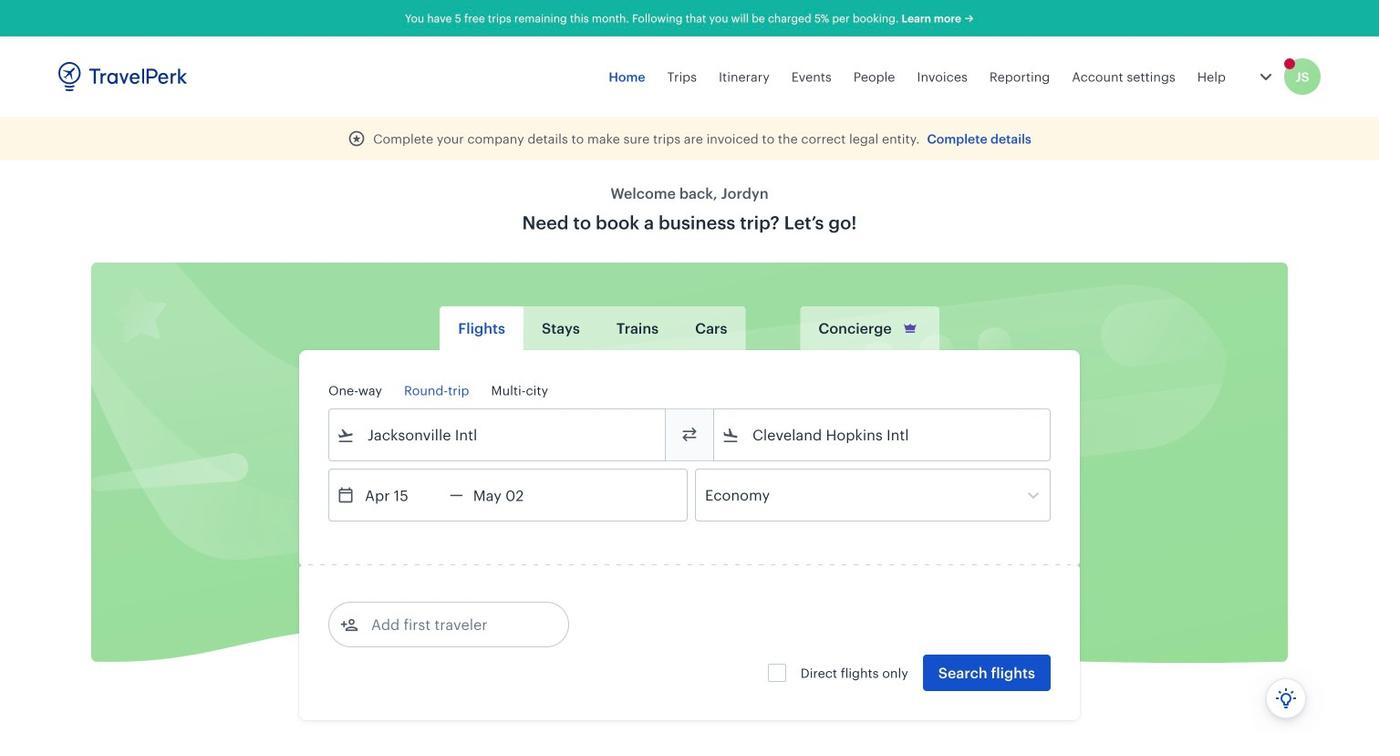 Task type: describe. For each thing, give the bounding box(es) containing it.
Depart text field
[[355, 470, 450, 521]]

From search field
[[355, 421, 641, 450]]



Task type: locate. For each thing, give the bounding box(es) containing it.
Add first traveler search field
[[359, 610, 548, 640]]

To search field
[[740, 421, 1027, 450]]

Return text field
[[463, 470, 558, 521]]



